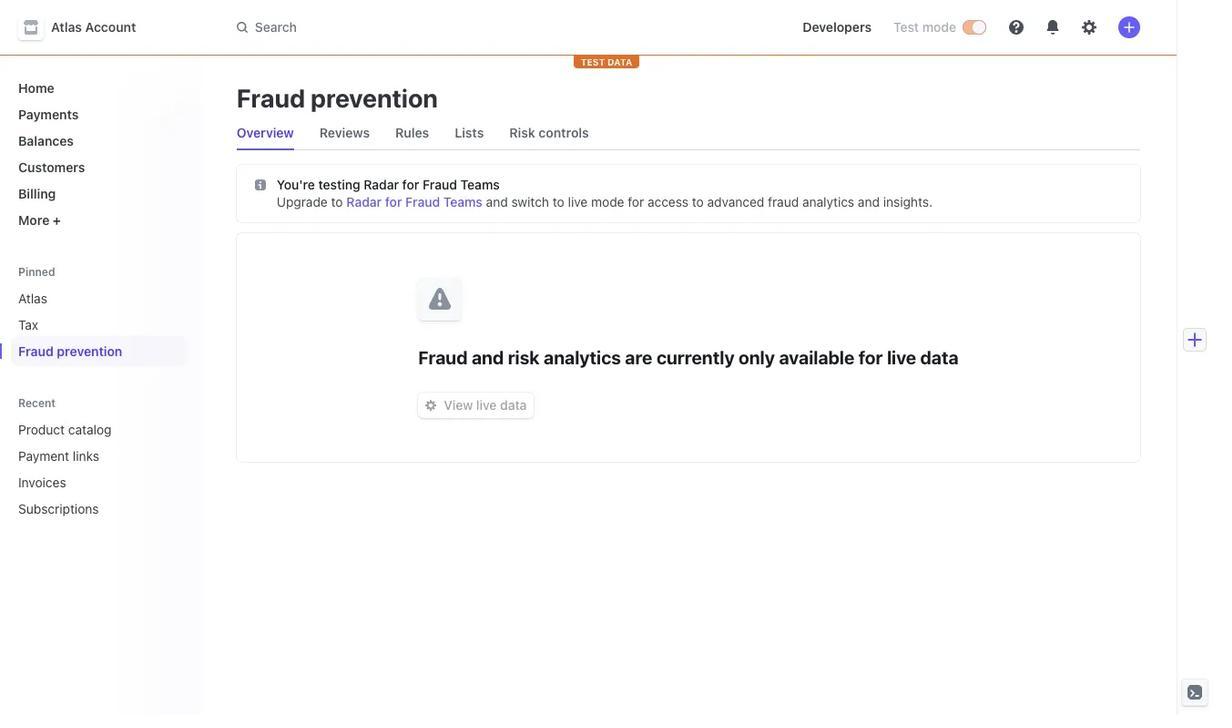 Task type: locate. For each thing, give the bounding box(es) containing it.
and left risk on the left
[[472, 347, 504, 368]]

1 vertical spatial data
[[500, 397, 527, 413]]

analytics inside the you're testing radar for fraud teams upgrade to radar for fraud teams and switch to live mode for access to advanced fraud analytics and insights.
[[803, 194, 855, 210]]

radar down testing
[[347, 194, 382, 210]]

0 horizontal spatial fraud prevention
[[18, 343, 122, 359]]

are
[[625, 347, 653, 368]]

lists
[[455, 125, 484, 140]]

tax
[[18, 317, 38, 333]]

data
[[921, 347, 959, 368], [500, 397, 527, 413]]

1 horizontal spatial mode
[[923, 19, 957, 35]]

mode left access
[[591, 194, 625, 210]]

atlas
[[51, 19, 82, 35], [18, 291, 47, 306]]

1 vertical spatial live
[[887, 347, 917, 368]]

1 horizontal spatial data
[[921, 347, 959, 368]]

1 to from the left
[[331, 194, 343, 210]]

fraud down tax
[[18, 343, 54, 359]]

prevention
[[311, 83, 438, 113], [57, 343, 122, 359]]

risk controls link
[[502, 120, 596, 146]]

analytics right fraud
[[803, 194, 855, 210]]

0 horizontal spatial to
[[331, 194, 343, 210]]

notifications image
[[1046, 20, 1060, 35]]

recent element
[[0, 415, 200, 524]]

live right switch
[[568, 194, 588, 210]]

0 vertical spatial fraud prevention
[[237, 83, 438, 113]]

0 horizontal spatial live
[[476, 397, 497, 413]]

fraud and risk analytics are currently only available for live data
[[418, 347, 959, 368]]

more +
[[18, 212, 61, 228]]

0 vertical spatial prevention
[[311, 83, 438, 113]]

live inside "view live data" button
[[476, 397, 497, 413]]

radar
[[364, 177, 399, 192], [347, 194, 382, 210]]

0 horizontal spatial data
[[500, 397, 527, 413]]

fraud
[[768, 194, 799, 210]]

to down testing
[[331, 194, 343, 210]]

tab list
[[229, 117, 1141, 150]]

overview link
[[229, 120, 301, 146]]

0 vertical spatial atlas
[[51, 19, 82, 35]]

mode right test
[[923, 19, 957, 35]]

mode
[[923, 19, 957, 35], [591, 194, 625, 210]]

0 horizontal spatial analytics
[[544, 347, 621, 368]]

available
[[779, 347, 855, 368]]

test
[[894, 19, 919, 35]]

0 vertical spatial mode
[[923, 19, 957, 35]]

live
[[568, 194, 588, 210], [887, 347, 917, 368], [476, 397, 497, 413]]

1 horizontal spatial analytics
[[803, 194, 855, 210]]

1 vertical spatial fraud prevention
[[18, 343, 122, 359]]

lists link
[[448, 120, 491, 146]]

view live data
[[444, 397, 527, 413]]

and
[[486, 194, 508, 210], [858, 194, 880, 210], [472, 347, 504, 368]]

for down rules link
[[385, 194, 402, 210]]

to
[[331, 194, 343, 210], [553, 194, 565, 210], [692, 194, 704, 210]]

teams left switch
[[444, 194, 483, 210]]

live right view
[[476, 397, 497, 413]]

0 vertical spatial live
[[568, 194, 588, 210]]

recent
[[18, 396, 56, 410]]

switch
[[512, 194, 549, 210]]

access
[[648, 194, 689, 210]]

analytics left are
[[544, 347, 621, 368]]

invoices link
[[11, 467, 160, 497]]

1 horizontal spatial prevention
[[311, 83, 438, 113]]

prevention down the tax link
[[57, 343, 122, 359]]

catalog
[[68, 422, 112, 437]]

test mode
[[894, 19, 957, 35]]

core navigation links element
[[11, 73, 186, 235]]

1 horizontal spatial to
[[553, 194, 565, 210]]

3 to from the left
[[692, 194, 704, 210]]

for up radar for fraud teams link at the left top of page
[[402, 177, 419, 192]]

atlas inside button
[[51, 19, 82, 35]]

0 vertical spatial radar
[[364, 177, 399, 192]]

svg image
[[426, 400, 437, 411]]

2 vertical spatial live
[[476, 397, 497, 413]]

recent navigation links element
[[0, 395, 200, 524]]

fraud prevention down the tax link
[[18, 343, 122, 359]]

1 vertical spatial atlas
[[18, 291, 47, 306]]

risk
[[508, 347, 540, 368]]

you're testing radar for fraud teams upgrade to radar for fraud teams and switch to live mode for access to advanced fraud analytics and insights.
[[277, 177, 933, 210]]

view
[[444, 397, 473, 413]]

1 vertical spatial prevention
[[57, 343, 122, 359]]

risk controls
[[510, 125, 589, 140]]

2 to from the left
[[553, 194, 565, 210]]

and left switch
[[486, 194, 508, 210]]

1 horizontal spatial live
[[568, 194, 588, 210]]

0 horizontal spatial atlas
[[18, 291, 47, 306]]

home
[[18, 80, 54, 96]]

fraud down rules link
[[405, 194, 440, 210]]

controls
[[539, 125, 589, 140]]

2 horizontal spatial live
[[887, 347, 917, 368]]

product catalog link
[[11, 415, 160, 445]]

invoices
[[18, 475, 66, 490]]

product
[[18, 422, 65, 437]]

radar up radar for fraud teams link at the left top of page
[[364, 177, 399, 192]]

for
[[402, 177, 419, 192], [385, 194, 402, 210], [628, 194, 644, 210], [859, 347, 883, 368]]

upgrade
[[277, 194, 328, 210]]

for left access
[[628, 194, 644, 210]]

pinned
[[18, 265, 55, 279]]

teams down lists link
[[461, 177, 500, 192]]

atlas left the account
[[51, 19, 82, 35]]

atlas inside pinned element
[[18, 291, 47, 306]]

to right access
[[692, 194, 704, 210]]

2 horizontal spatial to
[[692, 194, 704, 210]]

live right available
[[887, 347, 917, 368]]

1 vertical spatial mode
[[591, 194, 625, 210]]

atlas down the pinned
[[18, 291, 47, 306]]

1 vertical spatial analytics
[[544, 347, 621, 368]]

1 horizontal spatial fraud prevention
[[237, 83, 438, 113]]

1 horizontal spatial atlas
[[51, 19, 82, 35]]

mode inside the you're testing radar for fraud teams upgrade to radar for fraud teams and switch to live mode for access to advanced fraud analytics and insights.
[[591, 194, 625, 210]]

analytics
[[803, 194, 855, 210], [544, 347, 621, 368]]

0 vertical spatial teams
[[461, 177, 500, 192]]

fraud prevention up reviews
[[237, 83, 438, 113]]

radar for fraud teams link
[[347, 194, 483, 210]]

prevention up reviews
[[311, 83, 438, 113]]

0 vertical spatial analytics
[[803, 194, 855, 210]]

only
[[739, 347, 775, 368]]

fraud up the overview
[[237, 83, 305, 113]]

0 horizontal spatial prevention
[[57, 343, 122, 359]]

rules link
[[388, 120, 437, 146]]

teams
[[461, 177, 500, 192], [444, 194, 483, 210]]

prevention inside pinned element
[[57, 343, 122, 359]]

fraud prevention
[[237, 83, 438, 113], [18, 343, 122, 359]]

0 horizontal spatial mode
[[591, 194, 625, 210]]

+
[[53, 212, 61, 228]]

currently
[[657, 347, 735, 368]]

fraud
[[237, 83, 305, 113], [423, 177, 457, 192], [405, 194, 440, 210], [18, 343, 54, 359], [418, 347, 468, 368]]

atlas account
[[51, 19, 136, 35]]

to right switch
[[553, 194, 565, 210]]



Task type: describe. For each thing, give the bounding box(es) containing it.
data
[[608, 56, 633, 67]]

links
[[73, 448, 99, 464]]

payments
[[18, 107, 79, 122]]

you're
[[277, 177, 315, 192]]

billing link
[[11, 179, 186, 209]]

risk
[[510, 125, 536, 140]]

settings image
[[1082, 20, 1097, 35]]

developers link
[[796, 13, 879, 42]]

advanced
[[707, 194, 765, 210]]

payment links
[[18, 448, 99, 464]]

product catalog
[[18, 422, 112, 437]]

customers
[[18, 159, 85, 175]]

atlas account button
[[18, 15, 154, 40]]

reviews
[[320, 125, 370, 140]]

fraud up svg icon
[[418, 347, 468, 368]]

reviews link
[[312, 120, 377, 146]]

0 vertical spatial data
[[921, 347, 959, 368]]

tab list containing overview
[[229, 117, 1141, 150]]

and left "insights."
[[858, 194, 880, 210]]

pinned navigation links element
[[11, 264, 186, 366]]

svg image
[[255, 180, 266, 190]]

balances
[[18, 133, 74, 149]]

billing
[[18, 186, 56, 201]]

for right available
[[859, 347, 883, 368]]

more
[[18, 212, 50, 228]]

subscriptions
[[18, 501, 99, 517]]

tax link
[[11, 310, 186, 340]]

test
[[581, 56, 605, 67]]

customers link
[[11, 152, 186, 182]]

fraud prevention inside pinned element
[[18, 343, 122, 359]]

testing
[[318, 177, 360, 192]]

payments link
[[11, 99, 186, 129]]

Search search field
[[226, 10, 740, 44]]

developers
[[803, 19, 872, 35]]

1 vertical spatial teams
[[444, 194, 483, 210]]

payment links link
[[11, 441, 160, 471]]

account
[[85, 19, 136, 35]]

rules
[[395, 125, 429, 140]]

data inside "view live data" button
[[500, 397, 527, 413]]

subscriptions link
[[11, 494, 160, 524]]

fraud up radar for fraud teams link at the left top of page
[[423, 177, 457, 192]]

atlas for atlas
[[18, 291, 47, 306]]

insights.
[[883, 194, 933, 210]]

balances link
[[11, 126, 186, 156]]

1 vertical spatial radar
[[347, 194, 382, 210]]

Search text field
[[226, 10, 740, 44]]

view live data button
[[418, 393, 534, 418]]

test data
[[581, 56, 633, 67]]

home link
[[11, 73, 186, 103]]

fraud inside fraud prevention link
[[18, 343, 54, 359]]

payment
[[18, 448, 69, 464]]

help image
[[1009, 20, 1024, 35]]

atlas link
[[11, 283, 186, 313]]

search
[[255, 19, 297, 35]]

fraud prevention link
[[11, 336, 186, 366]]

pinned element
[[11, 283, 186, 366]]

overview
[[237, 125, 294, 140]]

live inside the you're testing radar for fraud teams upgrade to radar for fraud teams and switch to live mode for access to advanced fraud analytics and insights.
[[568, 194, 588, 210]]

atlas for atlas account
[[51, 19, 82, 35]]



Task type: vqa. For each thing, say whether or not it's contained in the screenshot.
YOUR
no



